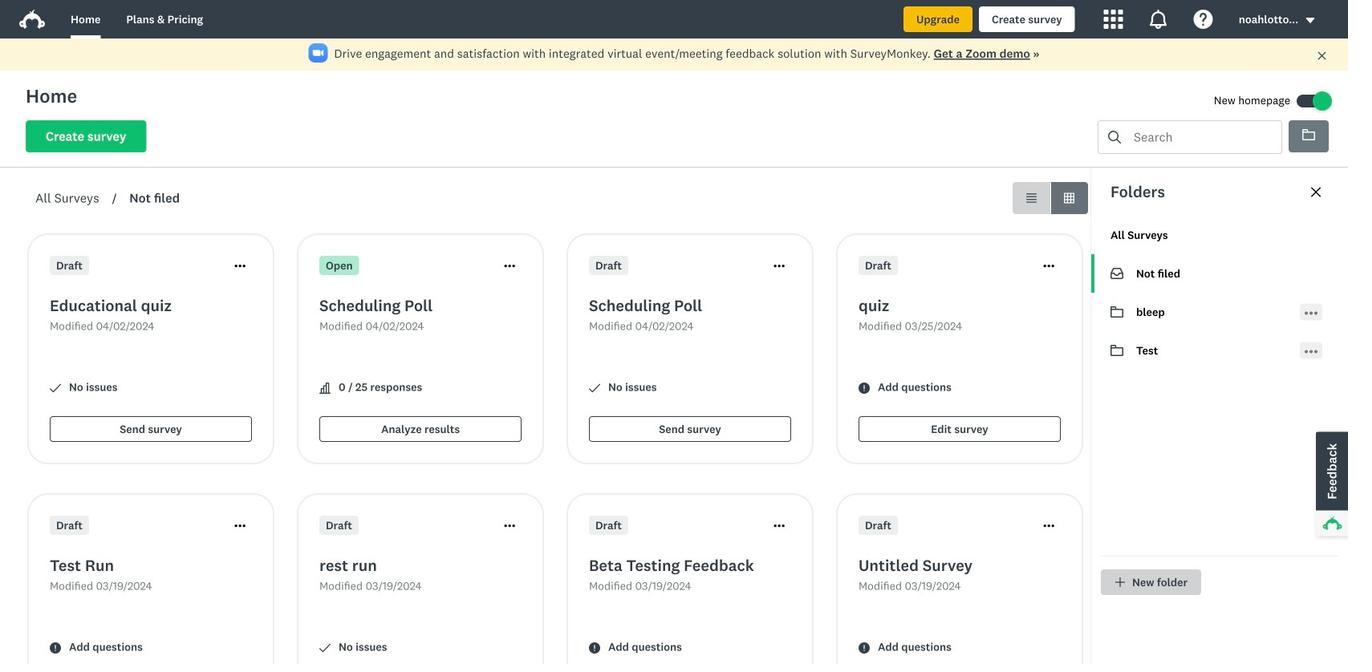 Task type: locate. For each thing, give the bounding box(es) containing it.
notification center icon image
[[1150, 10, 1169, 29]]

not filed image
[[1111, 267, 1124, 280], [1111, 268, 1124, 279]]

1 open menu image from the top
[[1306, 307, 1318, 320]]

warning image
[[859, 383, 870, 394], [50, 643, 61, 654]]

1 horizontal spatial warning image
[[859, 383, 870, 394]]

no issues image
[[589, 383, 601, 394], [320, 643, 331, 654]]

open menu image
[[1306, 346, 1318, 359]]

1 not filed image from the top
[[1111, 267, 1124, 280]]

group
[[1013, 182, 1089, 214]]

warning image
[[589, 643, 601, 654], [859, 643, 870, 654]]

bleep image
[[1111, 306, 1124, 319]]

1 horizontal spatial warning image
[[859, 643, 870, 654]]

test image
[[1111, 344, 1124, 357], [1111, 345, 1124, 357]]

1 brand logo image from the top
[[19, 6, 45, 32]]

open menu image
[[1306, 307, 1318, 320], [1306, 312, 1318, 315], [1306, 350, 1318, 354]]

3 open menu image from the top
[[1306, 350, 1318, 354]]

brand logo image
[[19, 6, 45, 32], [19, 10, 45, 29]]

0 horizontal spatial warning image
[[50, 643, 61, 654]]

1 warning image from the left
[[589, 643, 601, 654]]

folders image
[[1303, 128, 1316, 141], [1303, 129, 1316, 141]]

open menu image for bleep image
[[1306, 312, 1318, 315]]

1 vertical spatial no issues image
[[320, 643, 331, 654]]

0 horizontal spatial warning image
[[589, 643, 601, 654]]

2 not filed image from the top
[[1111, 268, 1124, 279]]

2 open menu image from the top
[[1306, 312, 1318, 315]]

dropdown arrow icon image
[[1306, 15, 1317, 26], [1307, 18, 1315, 23]]

dialog
[[1091, 168, 1349, 665]]

products icon image
[[1105, 10, 1124, 29], [1105, 10, 1124, 29]]

1 horizontal spatial no issues image
[[589, 383, 601, 394]]



Task type: describe. For each thing, give the bounding box(es) containing it.
search image
[[1109, 131, 1122, 144]]

response count image
[[320, 383, 331, 394]]

1 folders image from the top
[[1303, 128, 1316, 141]]

Search text field
[[1122, 121, 1282, 153]]

open menu image for second test icon from the bottom of the page
[[1306, 350, 1318, 354]]

0 vertical spatial warning image
[[859, 383, 870, 394]]

new folder image
[[1115, 577, 1127, 589]]

0 horizontal spatial no issues image
[[320, 643, 331, 654]]

no issues image
[[50, 383, 61, 394]]

2 test image from the top
[[1111, 345, 1124, 357]]

x image
[[1318, 51, 1328, 61]]

response count image
[[320, 383, 331, 394]]

0 vertical spatial no issues image
[[589, 383, 601, 394]]

search image
[[1109, 131, 1122, 144]]

1 vertical spatial warning image
[[50, 643, 61, 654]]

1 test image from the top
[[1111, 344, 1124, 357]]

2 folders image from the top
[[1303, 129, 1316, 141]]

2 warning image from the left
[[859, 643, 870, 654]]

new folder image
[[1116, 578, 1126, 588]]

help icon image
[[1195, 10, 1214, 29]]

bleep image
[[1111, 307, 1124, 318]]

2 brand logo image from the top
[[19, 10, 45, 29]]



Task type: vqa. For each thing, say whether or not it's contained in the screenshot.
TrustedSite helps keep you safe from identity theft, credit card fraud, spyware, spam, viruses and online scams image
no



